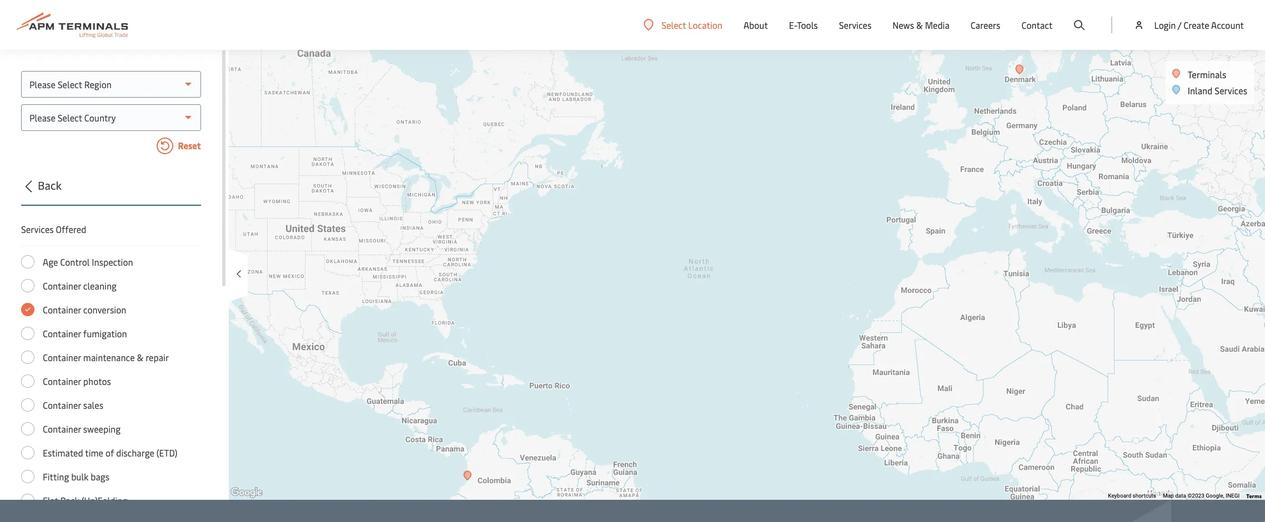 Task type: vqa. For each thing, say whether or not it's contained in the screenshot.
CONTAINER CONVERSION radio
yes



Task type: locate. For each thing, give the bounding box(es) containing it.
fitting
[[43, 471, 69, 483]]

container for container maintenance & repair
[[43, 352, 81, 364]]

2 container from the top
[[43, 304, 81, 316]]

/
[[1178, 19, 1182, 31]]

Age Control Inspection radio
[[21, 256, 34, 269]]

container down container photos
[[43, 400, 81, 412]]

container for container conversion
[[43, 304, 81, 316]]

Container conversion radio
[[21, 303, 34, 317]]

google image
[[228, 486, 265, 501]]

news & media button
[[893, 0, 950, 50]]

map region
[[103, 0, 1266, 503]]

map data ©2023 google, inegi
[[1164, 493, 1240, 500]]

about
[[744, 19, 768, 31]]

0 horizontal spatial services
[[21, 223, 54, 236]]

age control inspection
[[43, 256, 133, 268]]

7 container from the top
[[43, 423, 81, 436]]

account
[[1212, 19, 1245, 31]]

services for services offered
[[21, 223, 54, 236]]

4 container from the top
[[43, 352, 81, 364]]

create
[[1184, 19, 1210, 31]]

3 container from the top
[[43, 328, 81, 340]]

services
[[839, 19, 872, 31], [1215, 84, 1248, 97], [21, 223, 54, 236]]

container down container cleaning at the left bottom of the page
[[43, 304, 81, 316]]

shortcuts
[[1133, 493, 1157, 500]]

services right tools
[[839, 19, 872, 31]]

discharge
[[116, 447, 154, 460]]

data
[[1176, 493, 1187, 500]]

bags
[[91, 471, 110, 483]]

container for container fumigation
[[43, 328, 81, 340]]

1 horizontal spatial services
[[839, 19, 872, 31]]

maintenance
[[83, 352, 135, 364]]

1 vertical spatial &
[[137, 352, 144, 364]]

1 container from the top
[[43, 280, 81, 292]]

container for container photos
[[43, 376, 81, 388]]

careers button
[[971, 0, 1001, 50]]

& left repair
[[137, 352, 144, 364]]

back
[[38, 178, 62, 193]]

container down age
[[43, 280, 81, 292]]

services down terminals
[[1215, 84, 1248, 97]]

e-
[[790, 19, 797, 31]]

container up container photos
[[43, 352, 81, 364]]

bulk
[[71, 471, 89, 483]]

services left offered
[[21, 223, 54, 236]]

media
[[926, 19, 950, 31]]

2 horizontal spatial services
[[1215, 84, 1248, 97]]

0 vertical spatial services
[[839, 19, 872, 31]]

about button
[[744, 0, 768, 50]]

container for container cleaning
[[43, 280, 81, 292]]

container for container sweeping
[[43, 423, 81, 436]]

terms
[[1247, 493, 1263, 501]]

reset button
[[21, 138, 201, 157]]

inland services
[[1188, 84, 1248, 97]]

fitting bulk bags
[[43, 471, 110, 483]]

sales
[[83, 400, 103, 412]]

of
[[106, 447, 114, 460]]

container up estimated at the left bottom
[[43, 423, 81, 436]]

news
[[893, 19, 915, 31]]

container
[[43, 280, 81, 292], [43, 304, 81, 316], [43, 328, 81, 340], [43, 352, 81, 364], [43, 376, 81, 388], [43, 400, 81, 412], [43, 423, 81, 436]]

container maintenance & repair
[[43, 352, 169, 364]]

container up container sales
[[43, 376, 81, 388]]

2 vertical spatial services
[[21, 223, 54, 236]]

1 horizontal spatial &
[[917, 19, 923, 31]]

& inside popup button
[[917, 19, 923, 31]]

select location
[[662, 19, 723, 31]]

5 container from the top
[[43, 376, 81, 388]]

6 container from the top
[[43, 400, 81, 412]]

inspection
[[92, 256, 133, 268]]

container photos
[[43, 376, 111, 388]]

&
[[917, 19, 923, 31], [137, 352, 144, 364]]

contact button
[[1022, 0, 1053, 50]]

0 vertical spatial &
[[917, 19, 923, 31]]

contact
[[1022, 19, 1053, 31]]

container down container conversion
[[43, 328, 81, 340]]

©2023
[[1188, 493, 1205, 500]]

Container cleaning radio
[[21, 280, 34, 293]]

careers
[[971, 19, 1001, 31]]

1 vertical spatial services
[[1215, 84, 1248, 97]]

offered
[[56, 223, 86, 236]]

0 horizontal spatial &
[[137, 352, 144, 364]]

& right news
[[917, 19, 923, 31]]



Task type: describe. For each thing, give the bounding box(es) containing it.
container for container sales
[[43, 400, 81, 412]]

terms link
[[1247, 493, 1263, 501]]

services for services
[[839, 19, 872, 31]]

flat
[[43, 495, 58, 507]]

container fumigation
[[43, 328, 127, 340]]

container sweeping
[[43, 423, 121, 436]]

e-tools
[[790, 19, 818, 31]]

inegi
[[1227, 493, 1240, 500]]

container cleaning
[[43, 280, 117, 292]]

sweeping
[[83, 423, 121, 436]]

cleaning
[[83, 280, 117, 292]]

e-tools button
[[790, 0, 818, 50]]

estimated time of discharge (etd)
[[43, 447, 178, 460]]

container sales
[[43, 400, 103, 412]]

news & media
[[893, 19, 950, 31]]

google,
[[1207, 493, 1225, 500]]

Container sweeping radio
[[21, 423, 34, 436]]

Container fumigation radio
[[21, 327, 34, 341]]

services offered
[[21, 223, 86, 236]]

Container sales radio
[[21, 399, 34, 412]]

Estimated time of discharge (ETD) radio
[[21, 447, 34, 460]]

fumigation
[[83, 328, 127, 340]]

tools
[[797, 19, 818, 31]]

flat rack  (un)folding
[[43, 495, 127, 507]]

terminals
[[1188, 68, 1227, 81]]

control
[[60, 256, 90, 268]]

(etd)
[[157, 447, 178, 460]]

age
[[43, 256, 58, 268]]

reset
[[176, 140, 201, 152]]

back button
[[18, 177, 201, 206]]

keyboard shortcuts
[[1109, 493, 1157, 500]]

Fitting bulk bags radio
[[21, 471, 34, 484]]

repair
[[146, 352, 169, 364]]

services button
[[839, 0, 872, 50]]

(un)folding
[[82, 495, 127, 507]]

time
[[85, 447, 103, 460]]

estimated
[[43, 447, 83, 460]]

Container maintenance & repair radio
[[21, 351, 34, 365]]

Container photos radio
[[21, 375, 34, 388]]

inland
[[1188, 84, 1213, 97]]

login / create account
[[1155, 19, 1245, 31]]

keyboard
[[1109, 493, 1132, 500]]

container conversion
[[43, 304, 126, 316]]

select
[[662, 19, 686, 31]]

location
[[689, 19, 723, 31]]

photos
[[83, 376, 111, 388]]

login
[[1155, 19, 1177, 31]]

select location button
[[644, 19, 723, 31]]

map
[[1164, 493, 1175, 500]]

login / create account link
[[1134, 0, 1245, 50]]

keyboard shortcuts button
[[1109, 493, 1157, 501]]

conversion
[[83, 304, 126, 316]]

rack
[[60, 495, 79, 507]]



